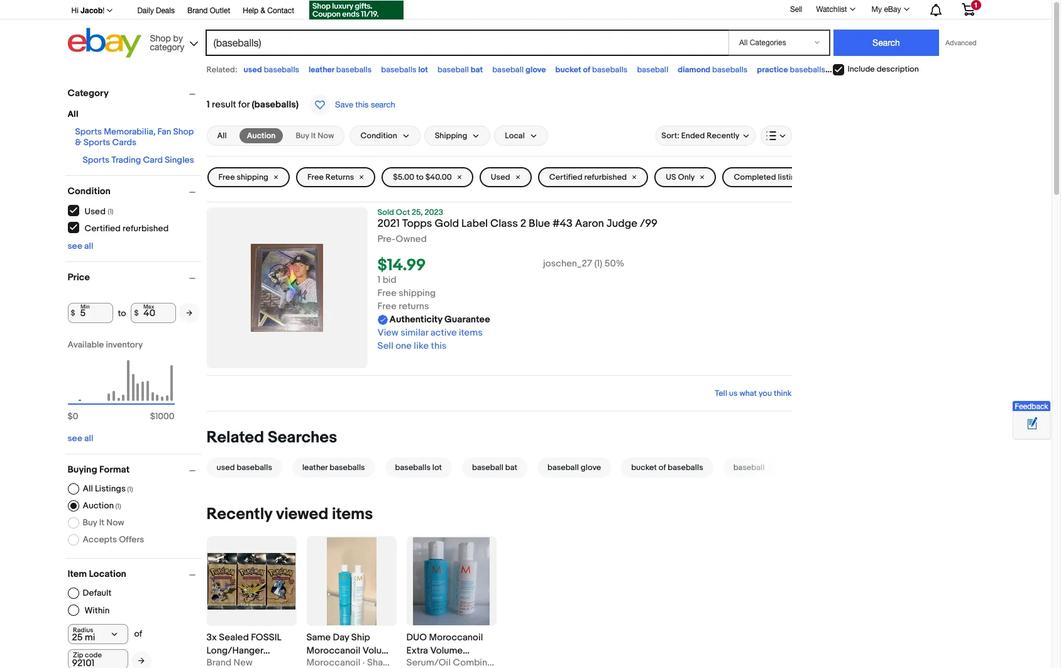 Task type: locate. For each thing, give the bounding box(es) containing it.
it inside main content
[[311, 131, 316, 141]]

0 vertical spatial baseball bat
[[438, 65, 483, 75]]

leather down "searches"
[[303, 463, 328, 473]]

it up free returns
[[311, 131, 316, 141]]

location
[[89, 569, 126, 581]]

shop by category button
[[144, 28, 201, 55]]

completed
[[735, 172, 777, 182]]

refurbished up aaron
[[585, 172, 627, 182]]

listing options selector. list view selected. image
[[767, 131, 787, 141]]

1 vertical spatial bat
[[506, 463, 518, 473]]

save this search button
[[306, 94, 399, 116]]

leather up save this search button
[[309, 65, 335, 75]]

1 vertical spatial certified refurbished link
[[68, 222, 169, 234]]

buy up accepts
[[83, 518, 97, 528]]

main content
[[207, 82, 827, 669]]

used
[[244, 65, 262, 75], [217, 463, 235, 473]]

buy it now up free returns
[[296, 131, 334, 141]]

$5.00 to $40.00
[[393, 172, 452, 182]]

volume
[[363, 646, 396, 658], [431, 646, 463, 658]]

1 vertical spatial certified
[[85, 223, 121, 234]]

1 horizontal spatial refurbished
[[585, 172, 627, 182]]

1 see all from the top
[[68, 241, 93, 252]]

leather baseballs up save
[[309, 65, 372, 75]]

1 horizontal spatial moroccanoil
[[429, 632, 483, 644]]

all for condition
[[84, 241, 93, 252]]

inventory
[[106, 340, 143, 350]]

baseball glove inside main content
[[548, 463, 602, 473]]

1 horizontal spatial bucket of baseballs
[[632, 463, 704, 473]]

1 vertical spatial all
[[217, 131, 227, 141]]

tell us what you think
[[715, 389, 792, 399]]

all down the category
[[68, 109, 78, 120]]

condition button down sports trading card singles link
[[68, 186, 201, 198]]

0 vertical spatial sell
[[791, 5, 803, 14]]

all listings (1)
[[83, 484, 133, 494]]

for
[[238, 99, 250, 111]]

items right viewed
[[332, 505, 373, 525]]

0 vertical spatial see all
[[68, 241, 93, 252]]

0 horizontal spatial buy
[[83, 518, 97, 528]]

2021 topps gold label class 2 blue #43 aaron judge /99 heading
[[378, 218, 658, 230]]

deals
[[156, 6, 175, 15]]

3x sealed fossil long/hanger booster pac heading
[[207, 632, 283, 669]]

sell link
[[785, 5, 809, 14]]

used inside main content
[[491, 172, 511, 182]]

see all button for condition
[[68, 241, 93, 252]]

2021 topps gold label class 2 blue #43 aaron judge /99 image
[[251, 244, 323, 332]]

certified inside main content
[[550, 172, 583, 182]]

1 vertical spatial refurbished
[[123, 223, 169, 234]]

condition button
[[350, 126, 421, 146], [68, 186, 201, 198]]

1 vertical spatial shipping
[[399, 288, 436, 300]]

Auction selected text field
[[247, 130, 276, 142]]

(1) inside all listings (1)
[[127, 486, 133, 494]]

items down guarantee at the left of page
[[459, 327, 483, 339]]

guarantee
[[445, 314, 490, 326]]

certified refurbished inside main content
[[550, 172, 627, 182]]

1 vertical spatial bucket of baseballs
[[632, 463, 704, 473]]

used link
[[480, 167, 532, 187]]

1 horizontal spatial used
[[491, 172, 511, 182]]

shipping down auction selected text field
[[237, 172, 269, 182]]

moroccanoil down day
[[307, 646, 361, 658]]

0 horizontal spatial 1
[[207, 99, 210, 111]]

0 horizontal spatial bat
[[471, 65, 483, 75]]

1 for 1 result for (baseballs)
[[207, 99, 210, 111]]

1 horizontal spatial 1
[[378, 274, 381, 286]]

all down buying
[[83, 484, 93, 494]]

trading
[[111, 155, 141, 165]]

None text field
[[68, 650, 128, 669]]

rawlings baseballs
[[835, 65, 903, 75]]

see up price on the top of page
[[68, 241, 82, 252]]

0 horizontal spatial to
[[118, 308, 126, 319]]

0 vertical spatial certified
[[550, 172, 583, 182]]

moroccanoil inside 'same day ship moroccanoil volume shampoo a'
[[307, 646, 361, 658]]

shampoo down same
[[307, 659, 348, 669]]

2 see all from the top
[[68, 433, 93, 444]]

shipping inside "joschen_27 (1) 50% 1 bid free shipping free returns authenticity guarantee view similar active items sell one like this"
[[399, 288, 436, 300]]

0 horizontal spatial auction
[[83, 501, 114, 511]]

booster
[[207, 659, 240, 669]]

1 vertical spatial all
[[84, 433, 93, 444]]

1 left 'bid'
[[378, 274, 381, 286]]

0 vertical spatial used
[[491, 172, 511, 182]]

get the coupon image
[[310, 1, 404, 20]]

see all button
[[68, 241, 93, 252], [68, 433, 93, 444]]

0 horizontal spatial all
[[68, 109, 78, 120]]

see for price
[[68, 433, 82, 444]]

see all up price on the top of page
[[68, 241, 93, 252]]

1 horizontal spatial &
[[261, 6, 266, 15]]

auction down 1 result for (baseballs)
[[247, 131, 276, 141]]

leather baseballs link
[[287, 458, 380, 478]]

accepts
[[83, 535, 117, 545]]

0 horizontal spatial condition
[[68, 186, 111, 198]]

buy right auction selected text field
[[296, 131, 309, 141]]

all up buying
[[84, 433, 93, 444]]

1 horizontal spatial certified refurbished link
[[538, 167, 649, 187]]

buy it now down auction (1)
[[83, 518, 124, 528]]

1 horizontal spatial now
[[318, 131, 334, 141]]

items inside "joschen_27 (1) 50% 1 bid free shipping free returns authenticity guarantee view similar active items sell one like this"
[[459, 327, 483, 339]]

$ up buying format dropdown button
[[150, 411, 155, 422]]

0 vertical spatial auction
[[247, 131, 276, 141]]

0 horizontal spatial bucket of baseballs
[[556, 65, 628, 75]]

1 horizontal spatial shipping
[[399, 288, 436, 300]]

certified up #43
[[550, 172, 583, 182]]

baseballs lot link
[[380, 458, 457, 478]]

1 horizontal spatial baseball link
[[719, 458, 780, 478]]

used for used
[[491, 172, 511, 182]]

duo moroccanoil extra volume shampoo a heading
[[407, 632, 492, 669]]

certified refurbished down used (1)
[[85, 223, 169, 234]]

1 vertical spatial used baseballs
[[217, 463, 272, 473]]

label
[[462, 218, 488, 230]]

2021 topps gold label class 2 blue #43 aaron judge /99 link
[[378, 218, 792, 234]]

viewed
[[276, 505, 329, 525]]

bucket inside main content
[[632, 463, 657, 473]]

brand outlet link
[[187, 4, 230, 18]]

$5.00
[[393, 172, 415, 182]]

shipping button
[[424, 126, 491, 146]]

& right help
[[261, 6, 266, 15]]

shop by category banner
[[64, 0, 985, 61]]

$ up buying
[[68, 411, 73, 422]]

1 for 1
[[975, 1, 979, 9]]

0 vertical spatial all
[[68, 109, 78, 120]]

shampoo down the extra
[[407, 659, 448, 669]]

watchlist link
[[810, 2, 862, 17]]

0 horizontal spatial condition button
[[68, 186, 201, 198]]

1 horizontal spatial used
[[244, 65, 262, 75]]

certified down used (1)
[[85, 223, 121, 234]]

shop inside sports memorabilia, fan shop & sports cards
[[173, 126, 194, 137]]

1 horizontal spatial glove
[[581, 463, 602, 473]]

within
[[85, 606, 110, 616]]

0 vertical spatial bucket
[[556, 65, 582, 75]]

certified refurbished up aaron
[[550, 172, 627, 182]]

0 vertical spatial bat
[[471, 65, 483, 75]]

2 see from the top
[[68, 433, 82, 444]]

auction for auction
[[247, 131, 276, 141]]

volume down ship
[[363, 646, 396, 658]]

$ up inventory
[[134, 309, 139, 318]]

1 vertical spatial certified refurbished
[[85, 223, 169, 234]]

contact
[[268, 6, 294, 15]]

1 horizontal spatial bat
[[506, 463, 518, 473]]

None submit
[[834, 30, 940, 56]]

Maximum value $40 text field
[[131, 303, 176, 323]]

recently right ended
[[707, 131, 740, 141]]

1 horizontal spatial sell
[[791, 5, 803, 14]]

include
[[848, 64, 876, 74]]

0 vertical spatial condition button
[[350, 126, 421, 146]]

shop right 'fan'
[[173, 126, 194, 137]]

1 vertical spatial baseball link
[[719, 458, 780, 478]]

rawlings
[[835, 65, 866, 75]]

sell one like this link
[[378, 340, 447, 352]]

used right related:
[[244, 65, 262, 75]]

all down result
[[217, 131, 227, 141]]

related
[[207, 429, 264, 448]]

view similar active items link
[[378, 327, 483, 339]]

lot inside main content
[[433, 463, 442, 473]]

1 link
[[955, 0, 983, 18]]

1 vertical spatial of
[[659, 463, 667, 473]]

0 horizontal spatial this
[[356, 100, 369, 109]]

see all button for price
[[68, 433, 93, 444]]

free left returns
[[308, 172, 324, 182]]

0 vertical spatial leather
[[309, 65, 335, 75]]

0 vertical spatial all
[[84, 241, 93, 252]]

0 horizontal spatial used
[[217, 463, 235, 473]]

1 horizontal spatial shampoo
[[407, 659, 448, 669]]

0 horizontal spatial baseball link
[[638, 65, 669, 75]]

see all button up price on the top of page
[[68, 241, 93, 252]]

1 vertical spatial items
[[332, 505, 373, 525]]

baseball bat
[[438, 65, 483, 75], [473, 463, 518, 473]]

1 horizontal spatial bucket
[[632, 463, 657, 473]]

2 see all button from the top
[[68, 433, 93, 444]]

1 horizontal spatial certified refurbished
[[550, 172, 627, 182]]

0 horizontal spatial volume
[[363, 646, 396, 658]]

baseball link for related:
[[638, 65, 669, 75]]

of
[[584, 65, 591, 75], [659, 463, 667, 473], [134, 629, 142, 640]]

leather inside main content
[[303, 463, 328, 473]]

0 horizontal spatial items
[[332, 505, 373, 525]]

lot down search for anything text box on the top of the page
[[419, 65, 428, 75]]

all up price on the top of page
[[84, 241, 93, 252]]

0 vertical spatial condition
[[361, 131, 397, 141]]

this right save
[[356, 100, 369, 109]]

default link
[[68, 588, 112, 600]]

baseballs lot inside main content
[[395, 463, 442, 473]]

to left "maximum value $40" text box
[[118, 308, 126, 319]]

buy inside main content
[[296, 131, 309, 141]]

now down save this search button
[[318, 131, 334, 141]]

1 volume from the left
[[363, 646, 396, 658]]

1 left result
[[207, 99, 210, 111]]

sports
[[75, 126, 102, 137], [84, 137, 110, 148], [83, 155, 109, 165]]

certified refurbished link down used (1)
[[68, 222, 169, 234]]

this
[[356, 100, 369, 109], [431, 340, 447, 352]]

1 vertical spatial used
[[85, 206, 106, 217]]

condition up used (1)
[[68, 186, 111, 198]]

1 horizontal spatial baseball glove
[[548, 463, 602, 473]]

baseball link for related searches
[[719, 458, 780, 478]]

1 inside account navigation
[[975, 1, 979, 9]]

0 horizontal spatial recently
[[207, 505, 273, 525]]

joschen_27
[[544, 258, 593, 270]]

shipping
[[237, 172, 269, 182], [399, 288, 436, 300]]

leather baseballs down "searches"
[[303, 463, 365, 473]]

sell down view
[[378, 340, 394, 352]]

same
[[307, 632, 331, 644]]

0 vertical spatial moroccanoil
[[429, 632, 483, 644]]

see all button down 0 at the left bottom
[[68, 433, 93, 444]]

1 vertical spatial buy
[[83, 518, 97, 528]]

fossil
[[251, 632, 282, 644]]

condition down the search
[[361, 131, 397, 141]]

condition button down the search
[[350, 126, 421, 146]]

see all for condition
[[68, 241, 93, 252]]

1 horizontal spatial this
[[431, 340, 447, 352]]

1 see from the top
[[68, 241, 82, 252]]

to right $5.00
[[416, 172, 424, 182]]

ended
[[682, 131, 705, 141]]

practice baseballs
[[758, 65, 826, 75]]

0 vertical spatial baseball glove
[[493, 65, 546, 75]]

refurbished up price dropdown button
[[123, 223, 169, 234]]

0 vertical spatial glove
[[526, 65, 546, 75]]

owned
[[396, 233, 427, 245]]

$ 1000
[[150, 411, 175, 422]]

now down  (1) items text box
[[106, 518, 124, 528]]

(1) inside auction (1)
[[115, 503, 121, 511]]

1 vertical spatial shop
[[173, 126, 194, 137]]

(1) left 50%
[[595, 258, 603, 270]]

gold
[[435, 218, 459, 230]]

duo moroccanoil extra volume shampoo a link
[[407, 632, 497, 669]]

0 horizontal spatial baseball glove
[[493, 65, 546, 75]]

this down active
[[431, 340, 447, 352]]

recently down used baseballs link
[[207, 505, 273, 525]]

0 vertical spatial shop
[[150, 33, 171, 43]]

see down 0 at the left bottom
[[68, 433, 82, 444]]

sort: ended recently
[[662, 131, 740, 141]]

similar
[[401, 327, 429, 339]]

1 horizontal spatial it
[[311, 131, 316, 141]]

daily deals
[[137, 6, 175, 15]]

us only
[[666, 172, 695, 182]]

0 horizontal spatial sell
[[378, 340, 394, 352]]

lot left 'baseball bat' link
[[433, 463, 442, 473]]

1000
[[155, 411, 175, 422]]

sell inside "joschen_27 (1) 50% 1 bid free shipping free returns authenticity guarantee view similar active items sell one like this"
[[378, 340, 394, 352]]

lot
[[419, 65, 428, 75], [433, 463, 442, 473]]

moroccanoil inside the duo moroccanoil extra volume shampoo a
[[429, 632, 483, 644]]

1 vertical spatial baseball glove
[[548, 463, 602, 473]]

sell left watchlist
[[791, 5, 803, 14]]

1 up the advanced
[[975, 1, 979, 9]]

used down related
[[217, 463, 235, 473]]

 (1) Items text field
[[126, 486, 133, 494]]

1 see all button from the top
[[68, 241, 93, 252]]

& inside sports memorabilia, fan shop & sports cards
[[75, 137, 82, 148]]

auction down all listings (1)
[[83, 501, 114, 511]]

shipping up returns
[[399, 288, 436, 300]]

& inside account navigation
[[261, 6, 266, 15]]

(1) right listings
[[127, 486, 133, 494]]

used baseballs up (baseballs) at the top
[[244, 65, 299, 75]]

1 all from the top
[[84, 241, 93, 252]]

1 vertical spatial see all button
[[68, 433, 93, 444]]

0 horizontal spatial buy it now
[[83, 518, 124, 528]]

refurbished
[[585, 172, 627, 182], [123, 223, 169, 234]]

1 vertical spatial &
[[75, 137, 82, 148]]

main content containing $14.99
[[207, 82, 827, 669]]

shop left by
[[150, 33, 171, 43]]

0 vertical spatial items
[[459, 327, 483, 339]]

1 horizontal spatial to
[[416, 172, 424, 182]]

&
[[261, 6, 266, 15], [75, 137, 82, 148]]

buy it now inside main content
[[296, 131, 334, 141]]

recently inside dropdown button
[[707, 131, 740, 141]]

duo moroccanoil extra volume shampoo and conditioner 2.4 oz fine to medium hair image
[[413, 538, 490, 626]]

shampoo inside the duo moroccanoil extra volume shampoo a
[[407, 659, 448, 669]]

auction inside main content
[[247, 131, 276, 141]]

0 vertical spatial bucket of baseballs
[[556, 65, 628, 75]]

free down all link
[[219, 172, 235, 182]]

0 horizontal spatial shampoo
[[307, 659, 348, 669]]

1 horizontal spatial certified
[[550, 172, 583, 182]]

topps
[[402, 218, 433, 230]]

now inside main content
[[318, 131, 334, 141]]

1 shampoo from the left
[[307, 659, 348, 669]]

(1) inside "joschen_27 (1) 50% 1 bid free shipping free returns authenticity guarantee view similar active items sell one like this"
[[595, 258, 603, 270]]

price button
[[68, 272, 201, 284]]

certified refurbished link up aaron
[[538, 167, 649, 187]]

1 vertical spatial sell
[[378, 340, 394, 352]]

0 vertical spatial to
[[416, 172, 424, 182]]

free up view
[[378, 301, 397, 313]]

Search for anything text field
[[207, 31, 727, 55]]

judge
[[607, 218, 638, 230]]

1 horizontal spatial all
[[83, 484, 93, 494]]

0 vertical spatial see
[[68, 241, 82, 252]]

moroccanoil right duo
[[429, 632, 483, 644]]

used baseballs down related
[[217, 463, 272, 473]]

accepts offers
[[83, 535, 144, 545]]

0 horizontal spatial moroccanoil
[[307, 646, 361, 658]]

volume right the extra
[[431, 646, 463, 658]]

used (1)
[[85, 206, 114, 217]]

it down auction (1)
[[99, 518, 105, 528]]

(1) down trading
[[108, 207, 114, 215]]

2 all from the top
[[84, 433, 93, 444]]

(1) inside used (1)
[[108, 207, 114, 215]]

free down 'bid'
[[378, 288, 397, 300]]

sports for sports memorabilia, fan shop & sports cards
[[75, 126, 102, 137]]

2 volume from the left
[[431, 646, 463, 658]]

memorabilia,
[[104, 126, 156, 137]]

1 horizontal spatial lot
[[433, 463, 442, 473]]

2 shampoo from the left
[[407, 659, 448, 669]]

us
[[730, 389, 738, 399]]

(1) down listings
[[115, 503, 121, 511]]

buy
[[296, 131, 309, 141], [83, 518, 97, 528]]

see all down 0 at the left bottom
[[68, 433, 93, 444]]

& left cards
[[75, 137, 82, 148]]

fan
[[158, 126, 171, 137]]



Task type: describe. For each thing, give the bounding box(es) containing it.
related searches
[[207, 429, 337, 448]]

see all for price
[[68, 433, 93, 444]]

all link
[[210, 128, 234, 143]]

0 horizontal spatial bucket
[[556, 65, 582, 75]]

advanced
[[946, 39, 977, 47]]

help
[[243, 6, 259, 15]]

free inside free returns link
[[308, 172, 324, 182]]

sealed
[[219, 632, 249, 644]]

(baseballs)
[[252, 99, 299, 111]]

think
[[774, 389, 792, 399]]

same day ship moroccanoil volume shampoo and conditioner 8.5 fl oz duo image
[[327, 538, 377, 626]]

all for price
[[84, 433, 93, 444]]

searches
[[268, 429, 337, 448]]

used baseballs inside main content
[[217, 463, 272, 473]]

pre-
[[378, 233, 396, 245]]

used baseballs link
[[207, 458, 287, 478]]

help & contact link
[[243, 4, 294, 18]]

ship
[[351, 632, 370, 644]]

2 vertical spatial of
[[134, 629, 142, 640]]

0 horizontal spatial it
[[99, 518, 105, 528]]

active
[[431, 327, 457, 339]]

none submit inside shop by category banner
[[834, 30, 940, 56]]

used for used (1)
[[85, 206, 106, 217]]

authenticity
[[390, 314, 443, 326]]

advanced link
[[940, 30, 984, 55]]

this inside button
[[356, 100, 369, 109]]

1 vertical spatial recently
[[207, 505, 273, 525]]

shampoo inside 'same day ship moroccanoil volume shampoo a'
[[307, 659, 348, 669]]

account navigation
[[64, 0, 985, 21]]

sports memorabilia, fan shop & sports cards
[[75, 126, 194, 148]]

(1) for used
[[108, 207, 114, 215]]

free returns
[[308, 172, 354, 182]]

0 horizontal spatial certified refurbished link
[[68, 222, 169, 234]]

auction (1)
[[83, 501, 121, 511]]

1 result for (baseballs)
[[207, 99, 299, 111]]

shop inside shop by category
[[150, 33, 171, 43]]

$ up available
[[71, 309, 75, 318]]

$5.00 to $40.00 link
[[382, 167, 474, 187]]

to inside main content
[[416, 172, 424, 182]]

auction for auction (1)
[[83, 501, 114, 511]]

sell inside account navigation
[[791, 5, 803, 14]]

condition inside main content
[[361, 131, 397, 141]]

class
[[491, 218, 518, 230]]

2 vertical spatial all
[[83, 484, 93, 494]]

jacob
[[81, 6, 103, 15]]

available
[[68, 340, 104, 350]]

only
[[679, 172, 695, 182]]

aaron
[[576, 218, 605, 230]]

3x sealed fossil long/hanger booster pac link
[[207, 632, 297, 669]]

tell
[[715, 389, 728, 399]]

leather baseballs inside main content
[[303, 463, 365, 473]]

baseball bat link
[[457, 458, 533, 478]]

my ebay
[[872, 5, 902, 14]]

joschen_27 (1) 50% 1 bid free shipping free returns authenticity guarantee view similar active items sell one like this
[[378, 258, 625, 352]]

sports trading card singles link
[[83, 155, 194, 165]]

0 horizontal spatial lot
[[419, 65, 428, 75]]

returns
[[399, 301, 430, 313]]

Minimum value $5 text field
[[68, 303, 113, 323]]

cards
[[112, 137, 137, 148]]

$40.00
[[426, 172, 452, 182]]

day
[[333, 632, 349, 644]]

us only link
[[655, 167, 717, 187]]

item
[[68, 569, 87, 581]]

sports for sports trading card singles
[[83, 155, 109, 165]]

bat inside main content
[[506, 463, 518, 473]]

0 vertical spatial baseballs lot
[[381, 65, 428, 75]]

sold
[[378, 208, 394, 218]]

glove inside main content
[[581, 463, 602, 473]]

1 vertical spatial condition
[[68, 186, 111, 198]]

by
[[173, 33, 183, 43]]

shipping
[[435, 131, 468, 141]]

shop by category
[[150, 33, 184, 52]]

completed listings link
[[723, 167, 826, 187]]

2 horizontal spatial all
[[217, 131, 227, 141]]

hi
[[71, 6, 79, 15]]

apply within filter image
[[138, 657, 144, 666]]

diamond baseballs
[[678, 65, 748, 75]]

auction link
[[240, 128, 283, 143]]

sort: ended recently button
[[656, 126, 756, 146]]

this inside "joschen_27 (1) 50% 1 bid free shipping free returns authenticity guarantee view similar active items sell one like this"
[[431, 340, 447, 352]]

result
[[212, 99, 236, 111]]

1 vertical spatial baseball bat
[[473, 463, 518, 473]]

#43
[[553, 218, 573, 230]]

(1) for auction
[[115, 503, 121, 511]]

 (1) Items text field
[[114, 503, 121, 511]]

1 inside "joschen_27 (1) 50% 1 bid free shipping free returns authenticity guarantee view similar active items sell one like this"
[[378, 274, 381, 286]]

volume inside 'same day ship moroccanoil volume shampoo a'
[[363, 646, 396, 658]]

brand outlet
[[187, 6, 230, 15]]

0 vertical spatial refurbished
[[585, 172, 627, 182]]

/99
[[640, 218, 658, 230]]

50%
[[605, 258, 625, 270]]

item location
[[68, 569, 126, 581]]

2021
[[378, 218, 400, 230]]

volume inside the duo moroccanoil extra volume shampoo a
[[431, 646, 463, 658]]

0 vertical spatial shipping
[[237, 172, 269, 182]]

daily deals link
[[137, 4, 175, 18]]

free returns link
[[296, 167, 376, 187]]

card
[[143, 155, 163, 165]]

2023
[[425, 208, 444, 218]]

0 vertical spatial used
[[244, 65, 262, 75]]

see for condition
[[68, 241, 82, 252]]

1 horizontal spatial of
[[584, 65, 591, 75]]

0 vertical spatial certified refurbished link
[[538, 167, 649, 187]]

feedback
[[1016, 403, 1049, 411]]

same day ship moroccanoil volume shampoo a
[[307, 632, 396, 669]]

0 vertical spatial used baseballs
[[244, 65, 299, 75]]

3x sealed fossil long/hanger booster packs (artset) wotc original pokemon cards image
[[208, 553, 296, 610]]

same day ship moroccanoil volume shampoo a heading
[[307, 632, 396, 669]]

1 vertical spatial condition button
[[68, 186, 201, 198]]

buying format button
[[68, 464, 201, 476]]

description
[[877, 64, 920, 74]]

0 horizontal spatial refurbished
[[123, 223, 169, 234]]

graph of available inventory between $5.0 and $40.0 image
[[68, 340, 175, 428]]

of inside main content
[[659, 463, 667, 473]]

1 vertical spatial to
[[118, 308, 126, 319]]

bucket of baseballs inside main content
[[632, 463, 704, 473]]

returns
[[326, 172, 354, 182]]

blue
[[529, 218, 551, 230]]

25,
[[412, 208, 423, 218]]

search
[[371, 100, 396, 109]]

view
[[378, 327, 399, 339]]

related:
[[207, 65, 238, 75]]

Authenticity Guarantee text field
[[378, 313, 490, 327]]

0 horizontal spatial glove
[[526, 65, 546, 75]]

format
[[99, 464, 130, 476]]

0 vertical spatial leather baseballs
[[309, 65, 372, 75]]

diamond
[[678, 65, 711, 75]]

1 horizontal spatial condition button
[[350, 126, 421, 146]]

extra
[[407, 646, 428, 658]]

my
[[872, 5, 883, 14]]

same day ship moroccanoil volume shampoo a link
[[307, 632, 397, 669]]

like
[[414, 340, 429, 352]]

practice
[[758, 65, 789, 75]]

recently viewed items
[[207, 505, 373, 525]]

0 horizontal spatial certified
[[85, 223, 121, 234]]

buying
[[68, 464, 97, 476]]

(1) for joschen_27
[[595, 258, 603, 270]]

available inventory
[[68, 340, 143, 350]]

help & contact
[[243, 6, 294, 15]]

1 vertical spatial buy it now
[[83, 518, 124, 528]]

1 vertical spatial now
[[106, 518, 124, 528]]



Task type: vqa. For each thing, say whether or not it's contained in the screenshot.
& in the Account navigation
yes



